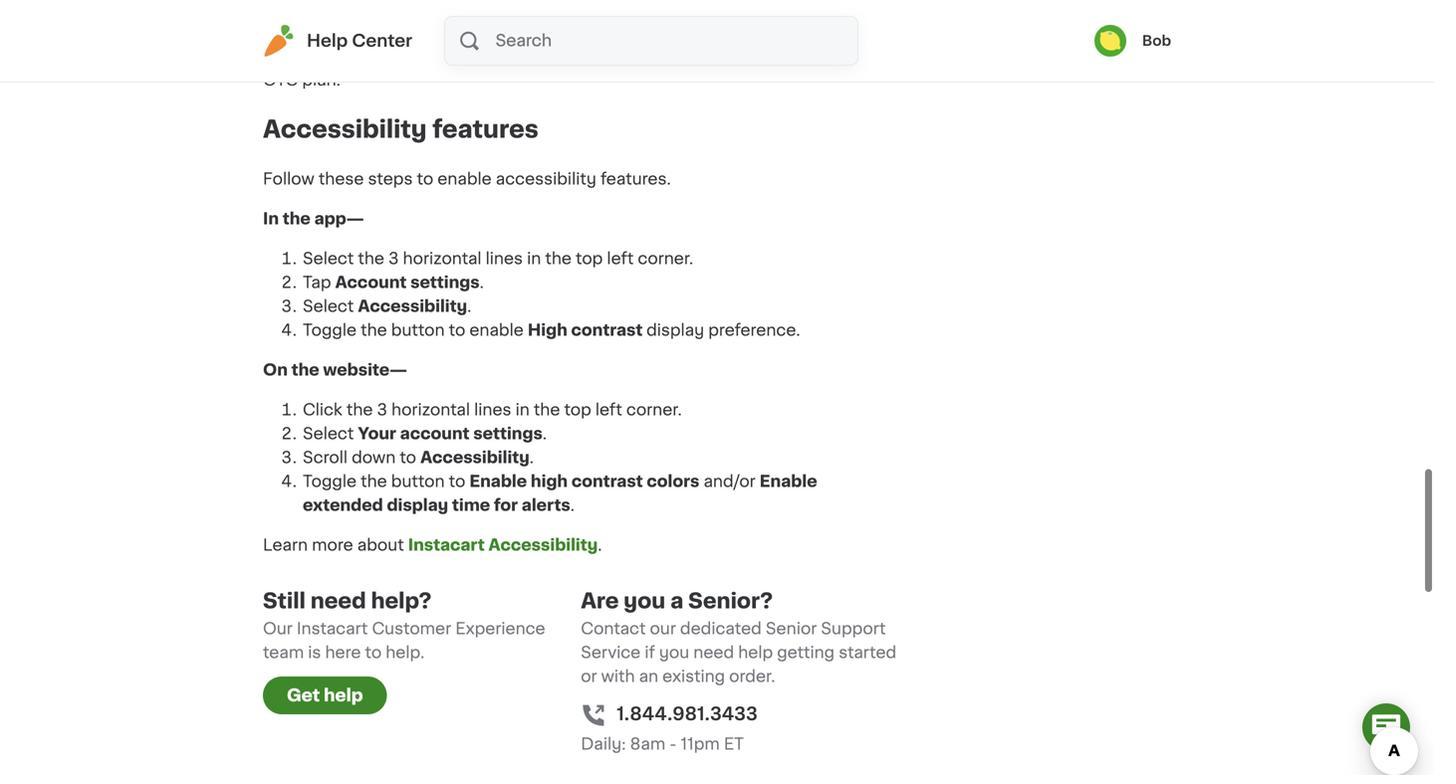 Task type: describe. For each thing, give the bounding box(es) containing it.
select the 3 horizontal lines in the top left corner. tap account settings . select accessibility . toggle the button to enable high contrast display preference.
[[303, 251, 800, 339]]

customer
[[372, 622, 451, 638]]

1.844.981.3433
[[617, 706, 758, 724]]

to inside contact your provider to see the specific items and/or fees covered under your otc plan.
[[442, 48, 459, 64]]

extended
[[303, 498, 383, 514]]

covered
[[738, 48, 804, 64]]

bob
[[1142, 34, 1171, 48]]

here
[[325, 646, 361, 661]]

left for select the 3 horizontal lines in the top left corner.
[[607, 251, 634, 267]]

top for .
[[576, 251, 603, 267]]

help?
[[371, 591, 432, 612]]

more for learn more about using your ebt snap card and fresh funds .
[[312, 8, 353, 24]]

corner. for click the 3 horizontal lines in the top left corner.
[[626, 403, 682, 418]]

on the website—
[[263, 363, 407, 379]]

preference.
[[708, 323, 800, 339]]

otc
[[263, 72, 298, 88]]

tap
[[303, 275, 331, 291]]

1 horizontal spatial your
[[458, 8, 497, 24]]

account
[[335, 275, 407, 291]]

alerts
[[522, 498, 570, 514]]

get
[[287, 688, 320, 705]]

an
[[639, 669, 658, 685]]

settings inside click the 3 horizontal lines in the top left corner. select your account settings . scroll down to accessibility .
[[473, 426, 543, 442]]

the inside contact your provider to see the specific items and/or fees covered under your otc plan.
[[496, 48, 523, 64]]

1.844.981.3433 link
[[617, 702, 758, 729]]

about for using
[[357, 8, 404, 24]]

colors
[[647, 474, 700, 490]]

need inside are you a senior? contact our dedicated senior support service if you need help getting started or with an existing order.
[[694, 646, 734, 661]]

instacart accessibility link
[[408, 538, 598, 554]]

our
[[650, 622, 676, 638]]

instacart image
[[263, 25, 295, 57]]

follow
[[263, 171, 315, 187]]

scroll
[[303, 450, 348, 466]]

to inside still need help? our instacart customer experience team is here to help.
[[365, 646, 382, 661]]

dedicated
[[680, 622, 762, 638]]

or
[[581, 669, 597, 685]]

using your ebt snap card link
[[408, 8, 627, 24]]

enable extended display time for alerts
[[303, 474, 817, 514]]

high
[[528, 323, 568, 339]]

and/or for colors
[[704, 474, 756, 490]]

is
[[308, 646, 321, 661]]

click the 3 horizontal lines in the top left corner. select your account settings . scroll down to accessibility .
[[303, 403, 682, 466]]

11pm
[[681, 737, 720, 753]]

2 contrast from the top
[[572, 474, 643, 490]]

on
[[263, 363, 288, 379]]

help.
[[386, 646, 425, 661]]

et
[[724, 737, 744, 753]]

provider
[[372, 48, 438, 64]]

1 select from the top
[[303, 251, 354, 267]]

these
[[319, 171, 364, 187]]

3 for account
[[388, 251, 399, 267]]

still need help? our instacart customer experience team is here to help.
[[263, 591, 545, 661]]

to inside click the 3 horizontal lines in the top left corner. select your account settings . scroll down to accessibility .
[[400, 450, 416, 466]]

fresh funds link
[[665, 8, 768, 24]]

learn for learn more about instacart accessibility .
[[263, 538, 308, 554]]

left for click the 3 horizontal lines in the top left corner.
[[596, 403, 622, 418]]

features
[[432, 118, 539, 142]]

funds
[[716, 8, 768, 24]]

card
[[589, 8, 627, 24]]

follow these steps to enable accessibility features.
[[263, 171, 671, 187]]

8am
[[630, 737, 666, 753]]

our
[[263, 622, 293, 638]]

app—
[[314, 211, 364, 227]]

order.
[[729, 669, 775, 685]]

lines for .
[[486, 251, 523, 267]]

your
[[358, 426, 396, 442]]

horizontal for account
[[391, 403, 470, 418]]

still
[[263, 591, 306, 612]]

fees
[[699, 48, 734, 64]]

-
[[670, 737, 677, 753]]

website—
[[323, 363, 407, 379]]

help
[[307, 32, 348, 49]]

get help button
[[263, 677, 387, 715]]

horizontal for settings
[[403, 251, 482, 267]]

senior?
[[688, 591, 773, 612]]

see
[[463, 48, 492, 64]]

0 vertical spatial you
[[624, 591, 666, 612]]

display inside enable extended display time for alerts
[[387, 498, 448, 514]]

service
[[581, 646, 641, 661]]

with
[[601, 669, 635, 685]]

get help
[[287, 688, 363, 705]]

help center
[[307, 32, 412, 49]]

in the app—
[[263, 211, 364, 227]]

contact inside are you a senior? contact our dedicated senior support service if you need help getting started or with an existing order.
[[581, 622, 646, 638]]

2 horizontal spatial your
[[858, 48, 894, 64]]

specific
[[527, 48, 591, 64]]

started
[[839, 646, 897, 661]]

enable inside enable extended display time for alerts
[[760, 474, 817, 490]]



Task type: vqa. For each thing, say whether or not it's contained in the screenshot.


Task type: locate. For each thing, give the bounding box(es) containing it.
display up learn more about instacart accessibility .
[[387, 498, 448, 514]]

left inside click the 3 horizontal lines in the top left corner. select your account settings . scroll down to accessibility .
[[596, 403, 622, 418]]

top inside click the 3 horizontal lines in the top left corner. select your account settings . scroll down to accessibility .
[[564, 403, 591, 418]]

need
[[311, 591, 366, 612], [694, 646, 734, 661]]

daily: 8am - 11pm et
[[581, 737, 744, 753]]

top up high
[[564, 403, 591, 418]]

contact up otc
[[263, 48, 328, 64]]

1 vertical spatial contrast
[[572, 474, 643, 490]]

and/or
[[643, 48, 695, 64], [704, 474, 756, 490]]

learn
[[263, 8, 308, 24], [263, 538, 308, 554]]

select down "tap"
[[303, 299, 354, 315]]

toggle
[[303, 323, 357, 339], [303, 474, 357, 490]]

3
[[388, 251, 399, 267], [377, 403, 387, 418]]

click
[[303, 403, 342, 418]]

button down down
[[391, 474, 445, 490]]

existing
[[663, 669, 725, 685]]

1 vertical spatial help
[[324, 688, 363, 705]]

1 vertical spatial instacart
[[297, 622, 368, 638]]

learn more about instacart accessibility .
[[263, 538, 602, 554]]

1 vertical spatial need
[[694, 646, 734, 661]]

to left see
[[442, 48, 459, 64]]

more down extended
[[312, 538, 353, 554]]

display inside 'select the 3 horizontal lines in the top left corner. tap account settings . select accessibility . toggle the button to enable high contrast display preference.'
[[646, 323, 704, 339]]

2 enable from the left
[[760, 474, 817, 490]]

steps
[[368, 171, 413, 187]]

contact up service
[[581, 622, 646, 638]]

enable down features
[[437, 171, 492, 187]]

2 toggle from the top
[[303, 474, 357, 490]]

0 vertical spatial enable
[[437, 171, 492, 187]]

horizontal inside 'select the 3 horizontal lines in the top left corner. tap account settings . select accessibility . toggle the button to enable high contrast display preference.'
[[403, 251, 482, 267]]

to right 'steps'
[[417, 171, 433, 187]]

and
[[631, 8, 661, 24]]

2 vertical spatial select
[[303, 426, 354, 442]]

you
[[624, 591, 666, 612], [659, 646, 689, 661]]

your up plan.
[[332, 48, 368, 64]]

0 vertical spatial corner.
[[638, 251, 693, 267]]

support
[[821, 622, 886, 638]]

select up "tap"
[[303, 251, 354, 267]]

to
[[442, 48, 459, 64], [417, 171, 433, 187], [449, 323, 465, 339], [400, 450, 416, 466], [449, 474, 465, 490], [365, 646, 382, 661]]

0 vertical spatial select
[[303, 251, 354, 267]]

learn for learn more about using your ebt snap card and fresh funds .
[[263, 8, 308, 24]]

1 vertical spatial and/or
[[704, 474, 756, 490]]

instacart up here
[[297, 622, 368, 638]]

1 horizontal spatial contact
[[581, 622, 646, 638]]

and/or for items
[[643, 48, 695, 64]]

1 more from the top
[[312, 8, 353, 24]]

time
[[452, 498, 490, 514]]

1 vertical spatial top
[[564, 403, 591, 418]]

in inside click the 3 horizontal lines in the top left corner. select your account settings . scroll down to accessibility .
[[516, 403, 530, 418]]

daily:
[[581, 737, 626, 753]]

3 up your
[[377, 403, 387, 418]]

1 vertical spatial corner.
[[626, 403, 682, 418]]

top
[[576, 251, 603, 267], [564, 403, 591, 418]]

experience
[[455, 622, 545, 638]]

for
[[494, 498, 518, 514]]

top down accessibility
[[576, 251, 603, 267]]

button up website—
[[391, 323, 445, 339]]

1 vertical spatial contact
[[581, 622, 646, 638]]

button
[[391, 323, 445, 339], [391, 474, 445, 490]]

using
[[408, 8, 454, 24]]

bob link
[[1095, 25, 1171, 57]]

1 vertical spatial enable
[[469, 323, 524, 339]]

lines down follow these steps to enable accessibility features.
[[486, 251, 523, 267]]

are you a senior? contact our dedicated senior support service if you need help getting started or with an existing order.
[[581, 591, 897, 685]]

1 about from the top
[[357, 8, 404, 24]]

to right down
[[400, 450, 416, 466]]

0 vertical spatial about
[[357, 8, 404, 24]]

3 for your
[[377, 403, 387, 418]]

accessibility down account
[[358, 299, 467, 315]]

contact inside contact your provider to see the specific items and/or fees covered under your otc plan.
[[263, 48, 328, 64]]

toggle inside 'select the 3 horizontal lines in the top left corner. tap account settings . select accessibility . toggle the button to enable high contrast display preference.'
[[303, 323, 357, 339]]

.
[[768, 8, 772, 24], [480, 275, 484, 291], [467, 299, 471, 315], [543, 426, 547, 442], [530, 450, 534, 466], [570, 498, 575, 514], [598, 538, 602, 554]]

0 vertical spatial top
[[576, 251, 603, 267]]

fresh
[[665, 8, 712, 24]]

accessibility inside click the 3 horizontal lines in the top left corner. select your account settings . scroll down to accessibility .
[[420, 450, 530, 466]]

accessibility
[[496, 171, 596, 187]]

a
[[670, 591, 684, 612]]

to right here
[[365, 646, 382, 661]]

contrast
[[571, 323, 643, 339], [572, 474, 643, 490]]

settings right account
[[410, 275, 480, 291]]

2 learn from the top
[[263, 538, 308, 554]]

down
[[352, 450, 396, 466]]

1 vertical spatial learn
[[263, 538, 308, 554]]

and/or inside contact your provider to see the specific items and/or fees covered under your otc plan.
[[643, 48, 695, 64]]

in for .
[[527, 251, 541, 267]]

3 inside 'select the 3 horizontal lines in the top left corner. tap account settings . select accessibility . toggle the button to enable high contrast display preference.'
[[388, 251, 399, 267]]

1 button from the top
[[391, 323, 445, 339]]

corner. up colors
[[626, 403, 682, 418]]

accessibility up these
[[263, 118, 427, 142]]

more for learn more about instacart accessibility .
[[312, 538, 353, 554]]

under
[[808, 48, 854, 64]]

1 horizontal spatial display
[[646, 323, 704, 339]]

about
[[357, 8, 404, 24], [357, 538, 404, 554]]

1 horizontal spatial need
[[694, 646, 734, 661]]

accessibility inside 'select the 3 horizontal lines in the top left corner. tap account settings . select accessibility . toggle the button to enable high contrast display preference.'
[[358, 299, 467, 315]]

1 vertical spatial in
[[516, 403, 530, 418]]

1 vertical spatial you
[[659, 646, 689, 661]]

select up scroll
[[303, 426, 354, 442]]

0 vertical spatial instacart
[[408, 538, 485, 554]]

horizontal inside click the 3 horizontal lines in the top left corner. select your account settings . scroll down to accessibility .
[[391, 403, 470, 418]]

1 enable from the left
[[469, 474, 527, 490]]

instacart
[[408, 538, 485, 554], [297, 622, 368, 638]]

Search search field
[[494, 17, 858, 65]]

high
[[531, 474, 568, 490]]

0 vertical spatial button
[[391, 323, 445, 339]]

1 horizontal spatial and/or
[[704, 474, 756, 490]]

0 vertical spatial and/or
[[643, 48, 695, 64]]

if
[[645, 646, 655, 661]]

you right the "if"
[[659, 646, 689, 661]]

0 horizontal spatial your
[[332, 48, 368, 64]]

learn up still
[[263, 538, 308, 554]]

about up the center
[[357, 8, 404, 24]]

in
[[527, 251, 541, 267], [516, 403, 530, 418]]

top inside 'select the 3 horizontal lines in the top left corner. tap account settings . select accessibility . toggle the button to enable high contrast display preference.'
[[576, 251, 603, 267]]

to inside 'select the 3 horizontal lines in the top left corner. tap account settings . select accessibility . toggle the button to enable high contrast display preference.'
[[449, 323, 465, 339]]

left down 'features.'
[[607, 251, 634, 267]]

enable inside 'select the 3 horizontal lines in the top left corner. tap account settings . select accessibility . toggle the button to enable high contrast display preference.'
[[469, 323, 524, 339]]

more
[[312, 8, 353, 24], [312, 538, 353, 554]]

0 vertical spatial display
[[646, 323, 704, 339]]

more up the help center link
[[312, 8, 353, 24]]

in for settings
[[516, 403, 530, 418]]

1 learn from the top
[[263, 8, 308, 24]]

1 toggle from the top
[[303, 323, 357, 339]]

instacart inside still need help? our instacart customer experience team is here to help.
[[297, 622, 368, 638]]

lines up toggle the button to enable high contrast colors and/or
[[474, 403, 511, 418]]

0 vertical spatial contrast
[[571, 323, 643, 339]]

in
[[263, 211, 279, 227]]

lines inside 'select the 3 horizontal lines in the top left corner. tap account settings . select accessibility . toggle the button to enable high contrast display preference.'
[[486, 251, 523, 267]]

ebt
[[501, 8, 534, 24]]

corner. down 'features.'
[[638, 251, 693, 267]]

features.
[[601, 171, 671, 187]]

1 contrast from the top
[[571, 323, 643, 339]]

are
[[581, 591, 619, 612]]

getting
[[777, 646, 835, 661]]

accessibility down alerts
[[489, 538, 598, 554]]

0 vertical spatial contact
[[263, 48, 328, 64]]

contrast inside 'select the 3 horizontal lines in the top left corner. tap account settings . select accessibility . toggle the button to enable high contrast display preference.'
[[571, 323, 643, 339]]

3 inside click the 3 horizontal lines in the top left corner. select your account settings . scroll down to accessibility .
[[377, 403, 387, 418]]

settings inside 'select the 3 horizontal lines in the top left corner. tap account settings . select accessibility . toggle the button to enable high contrast display preference.'
[[410, 275, 480, 291]]

team
[[263, 646, 304, 661]]

1 horizontal spatial instacart
[[408, 538, 485, 554]]

0 vertical spatial need
[[311, 591, 366, 612]]

in up high
[[527, 251, 541, 267]]

0 vertical spatial more
[[312, 8, 353, 24]]

items
[[595, 48, 639, 64]]

select
[[303, 251, 354, 267], [303, 299, 354, 315], [303, 426, 354, 442]]

1 vertical spatial lines
[[474, 403, 511, 418]]

help inside button
[[324, 688, 363, 705]]

0 vertical spatial horizontal
[[403, 251, 482, 267]]

help center link
[[263, 25, 412, 57]]

0 vertical spatial learn
[[263, 8, 308, 24]]

settings
[[410, 275, 480, 291], [473, 426, 543, 442]]

0 vertical spatial left
[[607, 251, 634, 267]]

in up toggle the button to enable high contrast colors and/or
[[516, 403, 530, 418]]

corner. inside click the 3 horizontal lines in the top left corner. select your account settings . scroll down to accessibility .
[[626, 403, 682, 418]]

0 horizontal spatial enable
[[469, 474, 527, 490]]

toggle down scroll
[[303, 474, 357, 490]]

1 vertical spatial more
[[312, 538, 353, 554]]

enable left high
[[469, 323, 524, 339]]

your right under on the top right of the page
[[858, 48, 894, 64]]

0 vertical spatial in
[[527, 251, 541, 267]]

horizontal
[[403, 251, 482, 267], [391, 403, 470, 418]]

help up order.
[[738, 646, 773, 661]]

need down "dedicated"
[[694, 646, 734, 661]]

button inside 'select the 3 horizontal lines in the top left corner. tap account settings . select accessibility . toggle the button to enable high contrast display preference.'
[[391, 323, 445, 339]]

your
[[458, 8, 497, 24], [332, 48, 368, 64], [858, 48, 894, 64]]

1 horizontal spatial enable
[[760, 474, 817, 490]]

in inside 'select the 3 horizontal lines in the top left corner. tap account settings . select accessibility . toggle the button to enable high contrast display preference.'
[[527, 251, 541, 267]]

the
[[496, 48, 523, 64], [283, 211, 311, 227], [358, 251, 384, 267], [545, 251, 572, 267], [361, 323, 387, 339], [291, 363, 319, 379], [346, 403, 373, 418], [534, 403, 560, 418], [361, 474, 387, 490]]

1 vertical spatial button
[[391, 474, 445, 490]]

left up enable extended display time for alerts
[[596, 403, 622, 418]]

display left preference.
[[646, 323, 704, 339]]

about for instacart
[[357, 538, 404, 554]]

and/or right colors
[[704, 474, 756, 490]]

enable
[[437, 171, 492, 187], [469, 323, 524, 339]]

3 up account
[[388, 251, 399, 267]]

1 horizontal spatial help
[[738, 646, 773, 661]]

accessibility features
[[263, 118, 539, 142]]

lines for settings
[[474, 403, 511, 418]]

0 vertical spatial help
[[738, 646, 773, 661]]

1 vertical spatial about
[[357, 538, 404, 554]]

to up time
[[449, 474, 465, 490]]

contact your provider to see the specific items and/or fees covered under your otc plan.
[[263, 48, 894, 88]]

1 horizontal spatial 3
[[388, 251, 399, 267]]

settings up toggle the button to enable high contrast colors and/or
[[473, 426, 543, 442]]

your left ebt
[[458, 8, 497, 24]]

0 horizontal spatial need
[[311, 591, 366, 612]]

toggle the button to enable high contrast colors and/or
[[303, 474, 760, 490]]

3 select from the top
[[303, 426, 354, 442]]

you left a on the left of the page
[[624, 591, 666, 612]]

1 vertical spatial horizontal
[[391, 403, 470, 418]]

toggle up on the website—
[[303, 323, 357, 339]]

accessibility
[[263, 118, 427, 142], [358, 299, 467, 315], [420, 450, 530, 466], [489, 538, 598, 554]]

accessibility down account at the left of the page
[[420, 450, 530, 466]]

horizontal up account
[[403, 251, 482, 267]]

0 horizontal spatial instacart
[[297, 622, 368, 638]]

0 vertical spatial lines
[[486, 251, 523, 267]]

instacart down time
[[408, 538, 485, 554]]

user avatar image
[[1095, 25, 1126, 57]]

snap
[[537, 8, 585, 24]]

1 vertical spatial 3
[[377, 403, 387, 418]]

center
[[352, 32, 412, 49]]

1 vertical spatial left
[[596, 403, 622, 418]]

1 vertical spatial settings
[[473, 426, 543, 442]]

account
[[400, 426, 470, 442]]

about down extended
[[357, 538, 404, 554]]

learn up instacart icon
[[263, 8, 308, 24]]

lines inside click the 3 horizontal lines in the top left corner. select your account settings . scroll down to accessibility .
[[474, 403, 511, 418]]

learn more about using your ebt snap card and fresh funds .
[[263, 8, 772, 24]]

2 select from the top
[[303, 299, 354, 315]]

display
[[646, 323, 704, 339], [387, 498, 448, 514]]

plan.
[[302, 72, 341, 88]]

and/or down fresh
[[643, 48, 695, 64]]

0 vertical spatial settings
[[410, 275, 480, 291]]

need up here
[[311, 591, 366, 612]]

help inside are you a senior? contact our dedicated senior support service if you need help getting started or with an existing order.
[[738, 646, 773, 661]]

1 vertical spatial select
[[303, 299, 354, 315]]

0 horizontal spatial help
[[324, 688, 363, 705]]

horizontal up account at the left of the page
[[391, 403, 470, 418]]

need inside still need help? our instacart customer experience team is here to help.
[[311, 591, 366, 612]]

senior
[[766, 622, 817, 638]]

top for settings
[[564, 403, 591, 418]]

left inside 'select the 3 horizontal lines in the top left corner. tap account settings . select accessibility . toggle the button to enable high contrast display preference.'
[[607, 251, 634, 267]]

0 horizontal spatial and/or
[[643, 48, 695, 64]]

0 horizontal spatial display
[[387, 498, 448, 514]]

0 vertical spatial toggle
[[303, 323, 357, 339]]

select inside click the 3 horizontal lines in the top left corner. select your account settings . scroll down to accessibility .
[[303, 426, 354, 442]]

0 horizontal spatial 3
[[377, 403, 387, 418]]

corner. inside 'select the 3 horizontal lines in the top left corner. tap account settings . select accessibility . toggle the button to enable high contrast display preference.'
[[638, 251, 693, 267]]

to left high
[[449, 323, 465, 339]]

1 vertical spatial display
[[387, 498, 448, 514]]

2 more from the top
[[312, 538, 353, 554]]

1 vertical spatial toggle
[[303, 474, 357, 490]]

help right get
[[324, 688, 363, 705]]

0 horizontal spatial contact
[[263, 48, 328, 64]]

corner. for select the 3 horizontal lines in the top left corner.
[[638, 251, 693, 267]]

0 vertical spatial 3
[[388, 251, 399, 267]]

2 about from the top
[[357, 538, 404, 554]]

2 button from the top
[[391, 474, 445, 490]]



